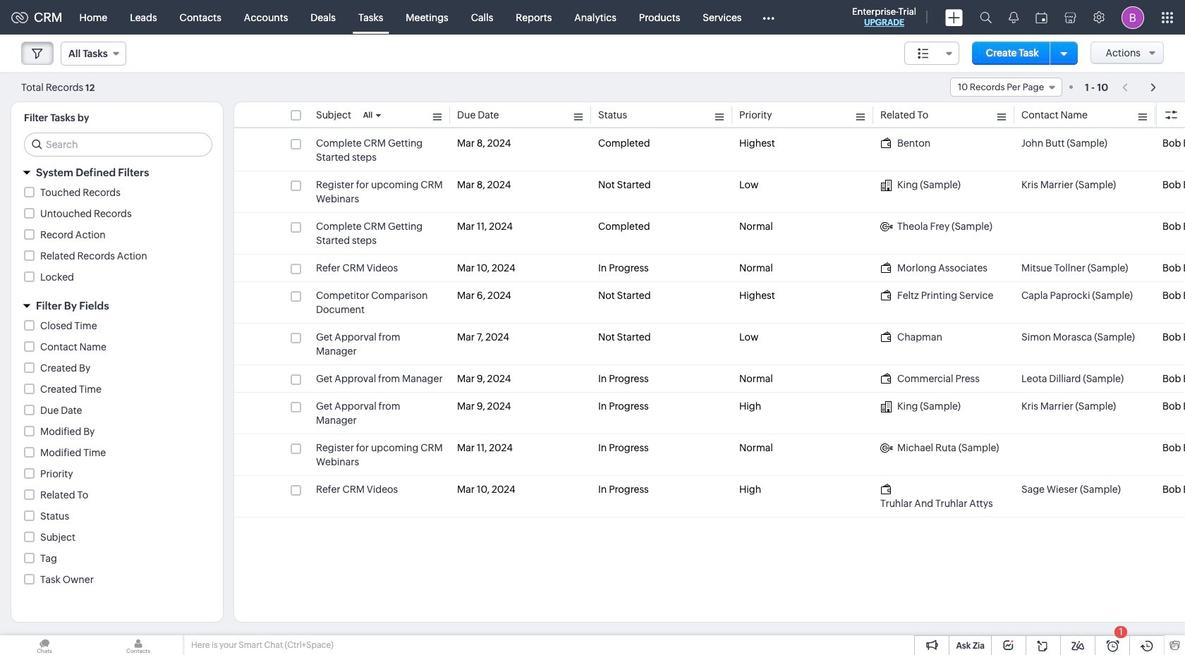 Task type: describe. For each thing, give the bounding box(es) containing it.
Search text field
[[25, 133, 212, 156]]

logo image
[[11, 12, 28, 23]]

Other Modules field
[[754, 6, 784, 29]]

signals image
[[1009, 11, 1019, 23]]

contacts image
[[94, 636, 183, 656]]

none field size
[[905, 42, 960, 65]]

chats image
[[0, 636, 89, 656]]

search image
[[980, 11, 992, 23]]



Task type: vqa. For each thing, say whether or not it's contained in the screenshot.
Zoho in the To Improve Email Deliverability, Zoho Crm Will Avoid Sending Emails From Public Email Addresses And Use Our Own Authenticated Domain.
no



Task type: locate. For each thing, give the bounding box(es) containing it.
profile image
[[1122, 6, 1145, 29]]

signals element
[[1001, 0, 1028, 35]]

create menu image
[[946, 9, 964, 26]]

search element
[[972, 0, 1001, 35]]

profile element
[[1114, 0, 1153, 34]]

size image
[[918, 47, 930, 60]]

row group
[[234, 130, 1186, 518]]

None field
[[61, 42, 126, 66], [905, 42, 960, 65], [951, 78, 1063, 97], [61, 42, 126, 66], [951, 78, 1063, 97]]

calendar image
[[1036, 12, 1048, 23]]

create menu element
[[937, 0, 972, 34]]



